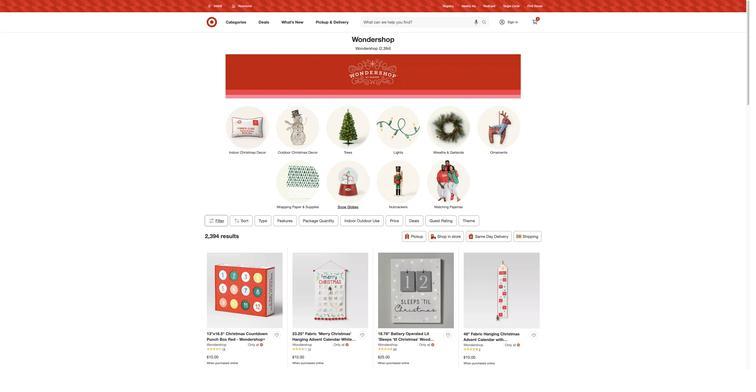 Task type: locate. For each thing, give the bounding box(es) containing it.
wondershop down punch
[[207, 343, 226, 347]]

fabric inside 48" fabric hanging christmas advent calendar with gingerbread man counter white - wondershop™
[[471, 332, 483, 337]]

purchased down 18
[[215, 362, 229, 366]]

1 vertical spatial sign
[[401, 343, 409, 348]]

0 horizontal spatial advent
[[309, 338, 322, 342]]

christmas inside 13"x16.5" christmas countdown punch box red - wondershop™
[[226, 332, 245, 337]]

online down 10 link
[[316, 362, 324, 366]]

circle
[[512, 4, 520, 8]]

1 vertical spatial &
[[447, 151, 449, 155]]

wondershop up (2,394)
[[352, 35, 395, 44]]

wreaths & garlands link
[[424, 105, 474, 155]]

with
[[496, 338, 504, 343]]

advent
[[309, 338, 322, 342], [464, 338, 477, 343]]

0 horizontal spatial &
[[302, 205, 305, 209]]

pickup
[[316, 20, 329, 25], [411, 234, 423, 239]]

white inside 48" fabric hanging christmas advent calendar with gingerbread man counter white - wondershop™
[[514, 343, 524, 348]]

in down circle
[[515, 20, 518, 24]]

wood
[[420, 338, 430, 342]]

$10.00 when purchased online down 18
[[207, 355, 238, 366]]

deals up pickup 'button'
[[409, 219, 419, 224]]

at up 10 link
[[342, 343, 345, 347]]

1 horizontal spatial pickup
[[411, 234, 423, 239]]

only down the wood
[[419, 343, 426, 347]]

0 vertical spatial christmas'
[[331, 332, 351, 337]]

purchased for box
[[215, 362, 229, 366]]

matching pajamas
[[434, 205, 463, 209]]

wondershop up the 10
[[292, 343, 312, 347]]

registry link
[[443, 4, 454, 8]]

christmas' down operated
[[398, 338, 419, 342]]

2 left man
[[479, 348, 481, 352]]

online inside $25.00 when purchased online
[[401, 362, 409, 366]]

advent down the 48"
[[464, 338, 477, 343]]

0 vertical spatial 2 link
[[530, 17, 541, 28]]

1 vertical spatial deals
[[409, 219, 419, 224]]

calendar inside 23.25" fabric 'merry christmas' hanging advent calendar white - wondershop™
[[323, 338, 340, 342]]

price
[[390, 219, 399, 224]]

10
[[308, 348, 311, 352]]

0 horizontal spatial $10.00 when purchased online
[[207, 355, 238, 366]]

0 vertical spatial countdown
[[246, 332, 268, 337]]

outdoor inside button
[[357, 219, 372, 224]]

wondershop™ inside the 18.78" battery operated lit 'sleeps 'til christmas' wood countdown sign cream - wondershop™
[[378, 349, 404, 354]]

0 horizontal spatial delivery
[[333, 20, 349, 25]]

1 horizontal spatial in
[[515, 20, 518, 24]]

wrapping
[[277, 205, 291, 209]]

wondershop link down with
[[464, 343, 504, 348]]

0 horizontal spatial pickup
[[316, 20, 329, 25]]

fabric right the 48"
[[471, 332, 483, 337]]

quantity
[[319, 219, 334, 224]]

1 horizontal spatial &
[[330, 20, 332, 25]]

1 horizontal spatial advent
[[464, 338, 477, 343]]

0 horizontal spatial countdown
[[246, 332, 268, 337]]

lights link
[[373, 105, 424, 155]]

0 horizontal spatial outdoor
[[278, 151, 291, 155]]

purchased inside $25.00 when purchased online
[[387, 362, 401, 366]]

online down 99 link
[[401, 362, 409, 366]]

decor
[[257, 151, 266, 155], [308, 151, 318, 155]]

$10.00 down punch
[[207, 355, 219, 360]]

2,394
[[205, 233, 219, 240]]

$10.00 for 48" fabric hanging christmas advent calendar with gingerbread man counter white - wondershop™
[[464, 356, 475, 360]]

2 vertical spatial &
[[302, 205, 305, 209]]

0 horizontal spatial hanging
[[292, 338, 308, 342]]

1 vertical spatial indoor
[[345, 219, 356, 224]]

sign inside the 18.78" battery operated lit 'sleeps 'til christmas' wood countdown sign cream - wondershop™
[[401, 343, 409, 348]]

2 link
[[530, 17, 541, 28], [464, 348, 540, 352]]

matching pajamas link
[[424, 160, 474, 210]]

find stores
[[528, 4, 543, 8]]

wondershop left (2,394)
[[355, 46, 378, 51]]

1 vertical spatial delivery
[[494, 234, 508, 239]]

wondershop for 18.78" battery operated lit 'sleeps 'til christmas' wood countdown sign cream - wondershop™
[[378, 343, 398, 347]]

wondershop at target image
[[226, 54, 521, 99]]

wondershop™ down gingerbread
[[464, 349, 489, 354]]

0 horizontal spatial deals
[[259, 20, 269, 25]]

online for red
[[230, 362, 238, 366]]

1 decor from the left
[[257, 151, 266, 155]]

deals for "deals" link
[[259, 20, 269, 25]]

What can we help you find? suggestions appear below search field
[[361, 17, 483, 28]]

delivery inside button
[[494, 234, 508, 239]]

deals left what's
[[259, 20, 269, 25]]

at down the wood
[[427, 343, 430, 347]]

48"
[[464, 332, 470, 337]]

$10.00 when purchased online for advent
[[464, 356, 495, 366]]

1 horizontal spatial hanging
[[484, 332, 499, 337]]

in inside shop in store button
[[448, 234, 451, 239]]

$10.00 down 23.25"
[[292, 355, 304, 360]]

0 horizontal spatial sign
[[401, 343, 409, 348]]

wondershop down the 'sleeps
[[378, 343, 398, 347]]

ad
[[472, 4, 476, 8]]

white up 10 link
[[341, 338, 352, 342]]

shop in store
[[437, 234, 461, 239]]

trees link
[[323, 105, 373, 155]]

christmas
[[240, 151, 256, 155], [292, 151, 307, 155], [226, 332, 245, 337], [500, 332, 520, 337]]

13"x16.5"
[[207, 332, 225, 337]]

theme
[[463, 219, 475, 224]]

christmas for outdoor
[[292, 151, 307, 155]]

0 horizontal spatial in
[[448, 234, 451, 239]]

when for 13"x16.5" christmas countdown punch box red - wondershop™
[[207, 362, 214, 366]]

countdown up 18 link
[[246, 332, 268, 337]]

1 vertical spatial hanging
[[292, 338, 308, 342]]

1 vertical spatial pickup
[[411, 234, 423, 239]]

fabric right 23.25"
[[305, 332, 317, 337]]

richmond button
[[229, 2, 255, 11]]

at up 18 link
[[256, 343, 259, 347]]

use
[[373, 219, 380, 224]]

filter
[[216, 219, 224, 224]]

purchased down $25.00
[[387, 362, 401, 366]]

calendar up man
[[478, 338, 495, 343]]

2 down stores
[[537, 17, 539, 20]]

sign in
[[508, 20, 518, 24]]

wrapping paper & supplies link
[[273, 160, 323, 210]]

2 decor from the left
[[308, 151, 318, 155]]

94806
[[214, 4, 222, 8]]

wondershop
[[352, 35, 395, 44], [355, 46, 378, 51], [207, 343, 226, 347], [292, 343, 312, 347], [378, 343, 398, 347], [464, 343, 483, 348]]

what's new
[[282, 20, 304, 25]]

outdoor
[[278, 151, 291, 155], [357, 219, 372, 224]]

wondershop down the 48"
[[464, 343, 483, 348]]

christmas' inside the 18.78" battery operated lit 'sleeps 'til christmas' wood countdown sign cream - wondershop™
[[398, 338, 419, 342]]

0 vertical spatial sign
[[508, 20, 514, 24]]

1 horizontal spatial deals
[[409, 219, 419, 224]]

outdoor christmas decor link
[[273, 105, 323, 155]]

deals for deals button at the bottom right of page
[[409, 219, 419, 224]]

1 horizontal spatial calendar
[[478, 338, 495, 343]]

10 link
[[292, 348, 368, 352]]

christmas for 13"x16.5"
[[226, 332, 245, 337]]

18.78" battery operated lit 'sleeps 'til christmas' wood countdown sign cream - wondershop™ image
[[378, 253, 454, 329], [378, 253, 454, 329]]

fabric for advent
[[305, 332, 317, 337]]

2 link down find stores link
[[530, 17, 541, 28]]

type button
[[255, 216, 271, 227]]

advent inside 48" fabric hanging christmas advent calendar with gingerbread man counter white - wondershop™
[[464, 338, 477, 343]]

same day delivery button
[[466, 232, 512, 242]]

2 horizontal spatial $10.00
[[464, 356, 475, 360]]

1 horizontal spatial countdown
[[378, 343, 400, 348]]

$10.00 when purchased online down gingerbread
[[464, 356, 495, 366]]

decor inside indoor christmas decor link
[[257, 151, 266, 155]]

1 horizontal spatial white
[[514, 343, 524, 348]]

only right man
[[505, 343, 512, 348]]

2 link down with
[[464, 348, 540, 352]]

wondershop link up the 10
[[292, 343, 333, 348]]

$25.00
[[378, 355, 390, 360]]

richmond
[[238, 4, 252, 8]]

wondershop link for red
[[207, 343, 247, 348]]

pickup right 'new'
[[316, 20, 329, 25]]

18
[[222, 348, 225, 352]]

deals
[[259, 20, 269, 25], [409, 219, 419, 224]]

only at ¬ for with
[[505, 343, 520, 348]]

only for with
[[505, 343, 512, 348]]

calendar down 'merry in the left bottom of the page
[[323, 338, 340, 342]]

0 vertical spatial delivery
[[333, 20, 349, 25]]

shop
[[437, 234, 447, 239]]

1 vertical spatial countdown
[[378, 343, 400, 348]]

punch
[[207, 338, 219, 342]]

0 horizontal spatial white
[[341, 338, 352, 342]]

christmas' inside 23.25" fabric 'merry christmas' hanging advent calendar white - wondershop™
[[331, 332, 351, 337]]

fabric inside 23.25" fabric 'merry christmas' hanging advent calendar white - wondershop™
[[305, 332, 317, 337]]

only for -
[[248, 343, 255, 347]]

wondershop™ down 23.25"
[[292, 343, 318, 348]]

matching
[[434, 205, 449, 209]]

0 horizontal spatial christmas'
[[331, 332, 351, 337]]

1 horizontal spatial fabric
[[471, 332, 483, 337]]

wondershop™ inside 13"x16.5" christmas countdown punch box red - wondershop™
[[239, 338, 265, 342]]

$10.00 when purchased online for box
[[207, 355, 238, 366]]

wondershop™ inside 48" fabric hanging christmas advent calendar with gingerbread man counter white - wondershop™
[[464, 349, 489, 354]]

$10.00 when purchased online
[[207, 355, 238, 366], [292, 355, 324, 366], [464, 356, 495, 366]]

wondershop™ up $25.00
[[378, 349, 404, 354]]

0 vertical spatial white
[[341, 338, 352, 342]]

¬ for 23.25" fabric 'merry christmas' hanging advent calendar white - wondershop™
[[346, 343, 349, 348]]

0 horizontal spatial calendar
[[323, 338, 340, 342]]

only for calendar
[[334, 343, 341, 347]]

0 vertical spatial pickup
[[316, 20, 329, 25]]

only up 10 link
[[334, 343, 341, 347]]

¬ for 13"x16.5" christmas countdown punch box red - wondershop™
[[260, 343, 263, 348]]

hanging up with
[[484, 332, 499, 337]]

deals inside button
[[409, 219, 419, 224]]

sign
[[508, 20, 514, 24], [401, 343, 409, 348]]

advent down 'merry in the left bottom of the page
[[309, 338, 322, 342]]

2 horizontal spatial &
[[447, 151, 449, 155]]

white right counter
[[514, 343, 524, 348]]

48" fabric hanging christmas advent calendar with gingerbread man counter white - wondershop™ image
[[464, 253, 540, 329], [464, 253, 540, 329]]

$10.00 down gingerbread
[[464, 356, 475, 360]]

indoor christmas decor link
[[222, 105, 273, 155]]

wondershop link up the 99
[[378, 343, 418, 348]]

in for shop
[[448, 234, 451, 239]]

in inside sign in 'link'
[[515, 20, 518, 24]]

in left store
[[448, 234, 451, 239]]

battery
[[391, 332, 405, 337]]

13"x16.5" christmas countdown punch box red - wondershop™ image
[[207, 253, 283, 329], [207, 253, 283, 329]]

wondershop link up 18
[[207, 343, 247, 348]]

hanging inside 48" fabric hanging christmas advent calendar with gingerbread man counter white - wondershop™
[[484, 332, 499, 337]]

1 vertical spatial outdoor
[[357, 219, 372, 224]]

package quantity button
[[299, 216, 338, 227]]

countdown down the 'sleeps
[[378, 343, 400, 348]]

0 horizontal spatial $10.00
[[207, 355, 219, 360]]

hanging inside 23.25" fabric 'merry christmas' hanging advent calendar white - wondershop™
[[292, 338, 308, 342]]

indoor inside button
[[345, 219, 356, 224]]

trees
[[344, 151, 352, 155]]

1 horizontal spatial $10.00 when purchased online
[[292, 355, 324, 366]]

1 vertical spatial 2
[[479, 348, 481, 352]]

pickup inside 'button'
[[411, 234, 423, 239]]

christmas inside 48" fabric hanging christmas advent calendar with gingerbread man counter white - wondershop™
[[500, 332, 520, 337]]

1 horizontal spatial delivery
[[494, 234, 508, 239]]

price button
[[386, 216, 403, 227]]

2
[[537, 17, 539, 20], [479, 348, 481, 352]]

0 horizontal spatial decor
[[257, 151, 266, 155]]

$10.00
[[207, 355, 219, 360], [292, 355, 304, 360], [464, 356, 475, 360]]

online down man
[[487, 362, 495, 366]]

1 vertical spatial in
[[448, 234, 451, 239]]

deals button
[[405, 216, 423, 227]]

1 horizontal spatial $10.00
[[292, 355, 304, 360]]

&
[[330, 20, 332, 25], [447, 151, 449, 155], [302, 205, 305, 209]]

2 horizontal spatial $10.00 when purchased online
[[464, 356, 495, 366]]

decor inside outdoor christmas decor link
[[308, 151, 318, 155]]

at for 18.78" battery operated lit 'sleeps 'til christmas' wood countdown sign cream - wondershop™
[[427, 343, 430, 347]]

0 vertical spatial outdoor
[[278, 151, 291, 155]]

wondershop link
[[207, 343, 247, 348], [292, 343, 333, 348], [378, 343, 418, 348], [464, 343, 504, 348]]

sign right the 99
[[401, 343, 409, 348]]

when for 48" fabric hanging christmas advent calendar with gingerbread man counter white - wondershop™
[[464, 362, 471, 366]]

1 horizontal spatial 2
[[537, 17, 539, 20]]

online down 18 link
[[230, 362, 238, 366]]

0 horizontal spatial indoor
[[229, 151, 239, 155]]

0 vertical spatial deals
[[259, 20, 269, 25]]

snow globes link
[[323, 160, 373, 210]]

wondershop for 48" fabric hanging christmas advent calendar with gingerbread man counter white - wondershop™
[[464, 343, 483, 348]]

find stores link
[[528, 4, 543, 8]]

wondershop™ inside 23.25" fabric 'merry christmas' hanging advent calendar white - wondershop™
[[292, 343, 318, 348]]

1 horizontal spatial indoor
[[345, 219, 356, 224]]

wreaths
[[433, 151, 446, 155]]

1 horizontal spatial decor
[[308, 151, 318, 155]]

wondershop link for 'til
[[378, 343, 418, 348]]

wreaths & garlands
[[433, 151, 464, 155]]

delivery for pickup & delivery
[[333, 20, 349, 25]]

0 vertical spatial hanging
[[484, 332, 499, 337]]

18.78"
[[378, 332, 390, 337]]

1 vertical spatial christmas'
[[398, 338, 419, 342]]

1 horizontal spatial sign
[[508, 20, 514, 24]]

gingerbread
[[464, 343, 487, 348]]

1 horizontal spatial outdoor
[[357, 219, 372, 224]]

sign down target circle link
[[508, 20, 514, 24]]

0 vertical spatial indoor
[[229, 151, 239, 155]]

0 vertical spatial in
[[515, 20, 518, 24]]

deals link
[[254, 17, 275, 28]]

delivery for same day delivery
[[494, 234, 508, 239]]

pickup down deals button at the bottom right of page
[[411, 234, 423, 239]]

when inside $25.00 when purchased online
[[378, 362, 386, 366]]

48" fabric hanging christmas advent calendar with gingerbread man counter white - wondershop™
[[464, 332, 527, 354]]

type
[[259, 219, 267, 224]]

purchased down the 10
[[301, 362, 315, 366]]

calendar inside 48" fabric hanging christmas advent calendar with gingerbread man counter white - wondershop™
[[478, 338, 495, 343]]

hanging down 23.25"
[[292, 338, 308, 342]]

at right counter
[[513, 343, 516, 348]]

only up 18 link
[[248, 343, 255, 347]]

purchased down gingerbread
[[472, 362, 486, 366]]

features button
[[273, 216, 297, 227]]

garlands
[[450, 151, 464, 155]]

1 horizontal spatial christmas'
[[398, 338, 419, 342]]

'merry
[[318, 332, 330, 337]]

0 vertical spatial &
[[330, 20, 332, 25]]

23.25" fabric 'merry christmas' hanging advent calendar white - wondershop™ image
[[292, 253, 368, 329], [292, 253, 368, 329]]

target circle link
[[503, 4, 520, 8]]

0 horizontal spatial fabric
[[305, 332, 317, 337]]

indoor
[[229, 151, 239, 155], [345, 219, 356, 224]]

wondershop™ up 18 link
[[239, 338, 265, 342]]

registry
[[443, 4, 454, 8]]

$10.00 when purchased online down the 10
[[292, 355, 324, 366]]

- inside 48" fabric hanging christmas advent calendar with gingerbread man counter white - wondershop™
[[525, 343, 527, 348]]

globes
[[347, 205, 358, 209]]

christmas' right 'merry in the left bottom of the page
[[331, 332, 351, 337]]

1 vertical spatial white
[[514, 343, 524, 348]]

at
[[256, 343, 259, 347], [342, 343, 345, 347], [427, 343, 430, 347], [513, 343, 516, 348]]



Task type: vqa. For each thing, say whether or not it's contained in the screenshot.


Task type: describe. For each thing, give the bounding box(es) containing it.
'sleeps
[[378, 338, 392, 342]]

what's new link
[[277, 17, 310, 28]]

only at ¬ for christmas'
[[419, 343, 434, 348]]

¬ for 18.78" battery operated lit 'sleeps 'til christmas' wood countdown sign cream - wondershop™
[[431, 343, 434, 348]]

lights
[[394, 151, 403, 155]]

sort button
[[230, 216, 253, 227]]

pajamas
[[450, 205, 463, 209]]

redcard link
[[484, 4, 495, 8]]

online for calendar
[[487, 362, 495, 366]]

18 link
[[207, 348, 283, 352]]

wrapping paper & supplies
[[277, 205, 319, 209]]

13"x16.5" christmas countdown punch box red - wondershop™ link
[[207, 332, 271, 343]]

online for advent
[[316, 362, 324, 366]]

wondershop inside wondershop wondershop (2,394)
[[355, 46, 378, 51]]

99 link
[[378, 348, 454, 352]]

2,394 results
[[205, 233, 239, 240]]

only at ¬ for -
[[248, 343, 263, 348]]

christmas for indoor
[[240, 151, 256, 155]]

supplies
[[306, 205, 319, 209]]

same
[[475, 234, 485, 239]]

fabric for calendar
[[471, 332, 483, 337]]

pickup & delivery link
[[312, 17, 355, 28]]

new
[[295, 20, 304, 25]]

countdown inside 13"x16.5" christmas countdown punch box red - wondershop™
[[246, 332, 268, 337]]

23.25" fabric 'merry christmas' hanging advent calendar white - wondershop™
[[292, 332, 355, 348]]

sign inside 'link'
[[508, 20, 514, 24]]

18.78" battery operated lit 'sleeps 'til christmas' wood countdown sign cream - wondershop™ link
[[378, 332, 442, 354]]

1 vertical spatial 2 link
[[464, 348, 540, 352]]

purchased for advent
[[472, 362, 486, 366]]

indoor for indoor christmas decor
[[229, 151, 239, 155]]

outdoor christmas decor
[[278, 151, 318, 155]]

target circle
[[503, 4, 520, 8]]

- inside 13"x16.5" christmas countdown punch box red - wondershop™
[[237, 338, 238, 342]]

redcard
[[484, 4, 495, 8]]

18.78" battery operated lit 'sleeps 'til christmas' wood countdown sign cream - wondershop™
[[378, 332, 430, 354]]

features
[[278, 219, 293, 224]]

find
[[528, 4, 533, 8]]

13"x16.5" christmas countdown punch box red - wondershop™
[[207, 332, 268, 342]]

at for 13"x16.5" christmas countdown punch box red - wondershop™
[[256, 343, 259, 347]]

indoor for indoor outdoor use
[[345, 219, 356, 224]]

same day delivery
[[475, 234, 508, 239]]

snow
[[338, 205, 346, 209]]

package quantity
[[303, 219, 334, 224]]

weekly ad link
[[462, 4, 476, 8]]

at for 23.25" fabric 'merry christmas' hanging advent calendar white - wondershop™
[[342, 343, 345, 347]]

lit
[[424, 332, 429, 337]]

weekly ad
[[462, 4, 476, 8]]

'til
[[393, 338, 397, 342]]

23.25" fabric 'merry christmas' hanging advent calendar white - wondershop™ link
[[292, 332, 357, 348]]

wondershop link for advent
[[292, 343, 333, 348]]

purchased for hanging
[[301, 362, 315, 366]]

online for 'til
[[401, 362, 409, 366]]

search
[[480, 20, 492, 25]]

- inside the 18.78" battery operated lit 'sleeps 'til christmas' wood countdown sign cream - wondershop™
[[424, 343, 425, 348]]

sort
[[241, 219, 248, 224]]

$10.00 for 23.25" fabric 'merry christmas' hanging advent calendar white - wondershop™
[[292, 355, 304, 360]]

only at ¬ for calendar
[[334, 343, 349, 348]]

- inside 23.25" fabric 'merry christmas' hanging advent calendar white - wondershop™
[[353, 338, 355, 342]]

snow globes
[[338, 205, 358, 209]]

weekly
[[462, 4, 471, 8]]

when for 23.25" fabric 'merry christmas' hanging advent calendar white - wondershop™
[[292, 362, 300, 366]]

shipping button
[[514, 232, 542, 242]]

nutcrackers
[[389, 205, 408, 209]]

categories link
[[222, 17, 252, 28]]

what's
[[282, 20, 294, 25]]

package
[[303, 219, 318, 224]]

wondershop for 23.25" fabric 'merry christmas' hanging advent calendar white - wondershop™
[[292, 343, 312, 347]]

white inside 23.25" fabric 'merry christmas' hanging advent calendar white - wondershop™
[[341, 338, 352, 342]]

theme button
[[459, 216, 479, 227]]

decor for outdoor christmas decor
[[308, 151, 318, 155]]

wondershop wondershop (2,394)
[[352, 35, 395, 51]]

filter button
[[205, 216, 228, 227]]

ornaments
[[490, 151, 508, 155]]

$10.00 for 13"x16.5" christmas countdown punch box red - wondershop™
[[207, 355, 219, 360]]

purchased for 'sleeps
[[387, 362, 401, 366]]

23.25"
[[292, 332, 304, 337]]

store
[[452, 234, 461, 239]]

(2,394)
[[379, 46, 391, 51]]

nutcrackers link
[[373, 160, 424, 210]]

countdown inside the 18.78" battery operated lit 'sleeps 'til christmas' wood countdown sign cream - wondershop™
[[378, 343, 400, 348]]

¬ for 48" fabric hanging christmas advent calendar with gingerbread man counter white - wondershop™
[[517, 343, 520, 348]]

$10.00 when purchased online for hanging
[[292, 355, 324, 366]]

99
[[393, 348, 397, 352]]

counter
[[497, 343, 512, 348]]

guest rating button
[[425, 216, 457, 227]]

advent inside 23.25" fabric 'merry christmas' hanging advent calendar white - wondershop™
[[309, 338, 322, 342]]

guest rating
[[430, 219, 453, 224]]

wondershop for 13"x16.5" christmas countdown punch box red - wondershop™
[[207, 343, 226, 347]]

& for pickup
[[330, 20, 332, 25]]

only for christmas'
[[419, 343, 426, 347]]

& for wreaths
[[447, 151, 449, 155]]

indoor christmas decor
[[229, 151, 266, 155]]

sign in link
[[495, 17, 526, 28]]

paper
[[292, 205, 302, 209]]

pickup & delivery
[[316, 20, 349, 25]]

0 vertical spatial 2
[[537, 17, 539, 20]]

pickup for pickup
[[411, 234, 423, 239]]

wondershop link for calendar
[[464, 343, 504, 348]]

shipping
[[523, 234, 538, 239]]

decor for indoor christmas decor
[[257, 151, 266, 155]]

indoor outdoor use
[[345, 219, 380, 224]]

operated
[[406, 332, 423, 337]]

pickup button
[[402, 232, 426, 242]]

indoor outdoor use button
[[340, 216, 384, 227]]

in for sign
[[515, 20, 518, 24]]

target
[[503, 4, 511, 8]]

ornaments link
[[474, 105, 524, 155]]

at for 48" fabric hanging christmas advent calendar with gingerbread man counter white - wondershop™
[[513, 343, 516, 348]]

when for 18.78" battery operated lit 'sleeps 'til christmas' wood countdown sign cream - wondershop™
[[378, 362, 386, 366]]

0 horizontal spatial 2
[[479, 348, 481, 352]]

48" fabric hanging christmas advent calendar with gingerbread man counter white - wondershop™ link
[[464, 332, 528, 354]]

pickup for pickup & delivery
[[316, 20, 329, 25]]

box
[[220, 338, 227, 342]]



